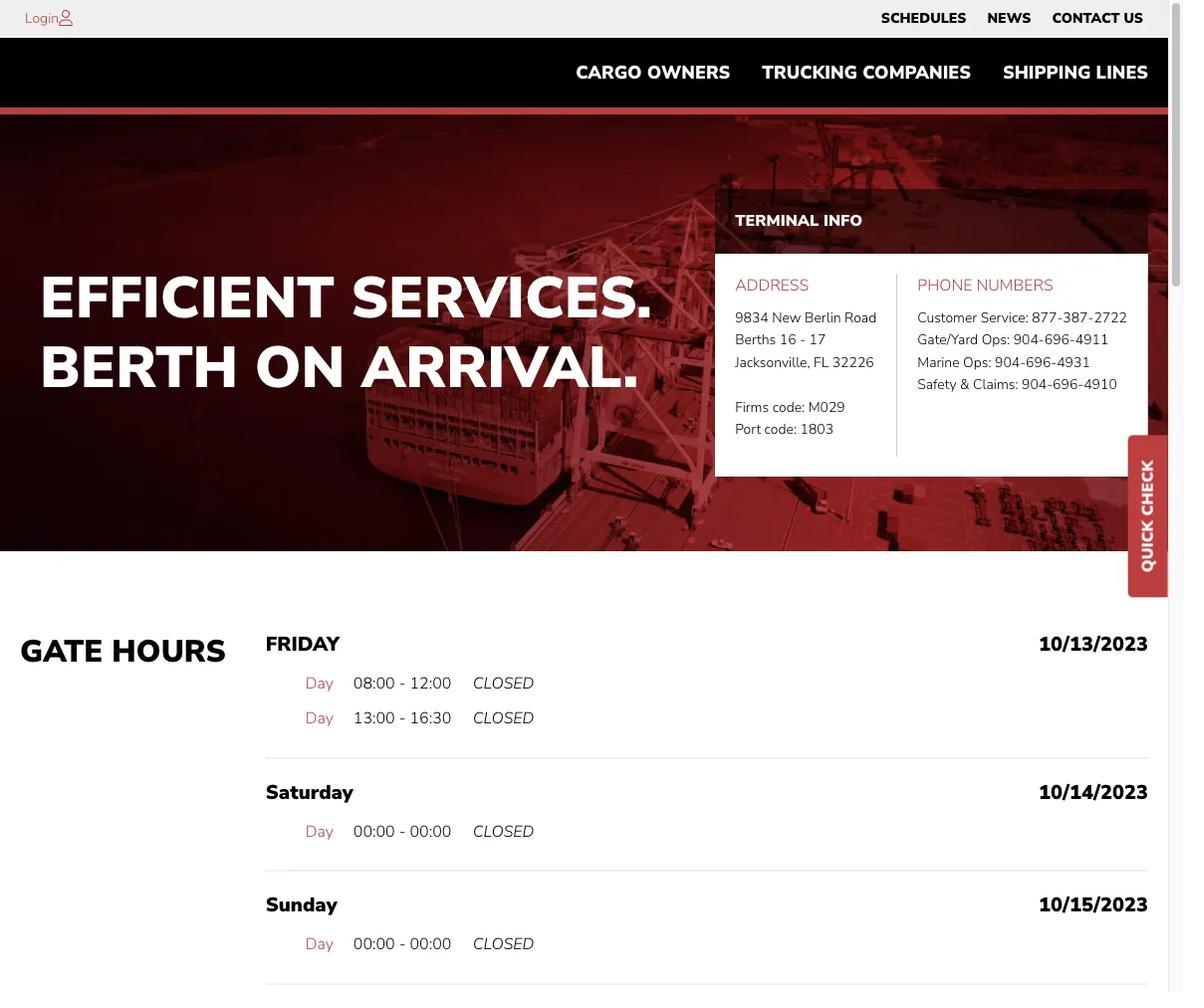 Task type: locate. For each thing, give the bounding box(es) containing it.
00:00 - 00:00
[[353, 821, 452, 843], [353, 935, 452, 956]]

address
[[735, 275, 809, 297]]

2 00:00 - 00:00 from the top
[[353, 935, 452, 956]]

9834 new berlin road berths 16 - 17 jacksonville, fl 32226
[[735, 309, 877, 372]]

road
[[845, 309, 877, 328]]

1803
[[800, 420, 834, 439]]

2 vertical spatial 904-
[[1022, 376, 1053, 394]]

0 vertical spatial 904-
[[1013, 331, 1044, 350]]

shipping lines link
[[987, 53, 1164, 93]]

on
[[255, 328, 345, 407]]

3 closed from the top
[[473, 821, 534, 843]]

10/14/2023
[[1039, 780, 1148, 807]]

check
[[1137, 460, 1159, 516]]

terminal info
[[735, 210, 863, 232]]

customer
[[917, 309, 977, 328]]

32226
[[832, 353, 874, 372]]

3 day from the top
[[305, 821, 333, 843]]

code: up 1803
[[772, 398, 805, 417]]

877-
[[1032, 309, 1063, 328]]

904- right claims:
[[1022, 376, 1053, 394]]

efficient services. berth on arrival.
[[40, 259, 652, 407]]

info
[[824, 210, 863, 232]]

user image
[[59, 10, 73, 26]]

4 day from the top
[[305, 935, 333, 956]]

login link
[[25, 9, 59, 28]]

menu bar up shipping
[[871, 5, 1154, 33]]

quick
[[1137, 520, 1159, 572]]

0 vertical spatial 00:00 - 00:00
[[353, 821, 452, 843]]

-
[[800, 331, 806, 350], [399, 673, 406, 695], [399, 708, 406, 730], [399, 821, 406, 843], [399, 935, 406, 956]]

m029
[[808, 398, 845, 417]]

code:
[[772, 398, 805, 417], [764, 420, 797, 439]]

companies
[[863, 61, 971, 85]]

ops: up &
[[963, 353, 991, 372]]

menu bar
[[871, 5, 1154, 33], [560, 53, 1164, 93]]

1 vertical spatial code:
[[764, 420, 797, 439]]

schedules link
[[881, 5, 966, 33]]

904- down 877-
[[1013, 331, 1044, 350]]

1 vertical spatial 00:00 - 00:00
[[353, 935, 452, 956]]

904- up claims:
[[995, 353, 1026, 372]]

news link
[[987, 5, 1031, 33]]

17
[[809, 331, 826, 350]]

closed
[[473, 673, 534, 695], [473, 708, 534, 730], [473, 821, 534, 843], [473, 935, 534, 956]]

13:00
[[353, 708, 395, 730]]

4 closed from the top
[[473, 935, 534, 956]]

day left 13:00
[[305, 708, 333, 730]]

shipping
[[1003, 61, 1091, 85]]

contact us
[[1052, 9, 1143, 28]]

menu bar down the schedules link
[[560, 53, 1164, 93]]

phone numbers
[[917, 275, 1053, 297]]

696-
[[1044, 331, 1075, 350], [1026, 353, 1057, 372], [1053, 376, 1084, 394]]

code: right 'port'
[[764, 420, 797, 439]]

- for friday
[[399, 673, 406, 695]]

- inside 9834 new berlin road berths 16 - 17 jacksonville, fl 32226
[[800, 331, 806, 350]]

1 closed from the top
[[473, 673, 534, 695]]

ops:
[[982, 331, 1010, 350], [963, 353, 991, 372]]

13:00 - 16:30
[[353, 708, 452, 730]]

1 vertical spatial ops:
[[963, 353, 991, 372]]

day down saturday
[[305, 821, 333, 843]]

10/13/2023
[[1039, 631, 1148, 658]]

saturday
[[266, 780, 353, 807]]

trucking
[[762, 61, 857, 85]]

ops: down service:
[[982, 331, 1010, 350]]

news
[[987, 9, 1031, 28]]

day down sunday on the bottom left of page
[[305, 935, 333, 956]]

08:00
[[353, 673, 395, 695]]

menu bar containing cargo owners
[[560, 53, 1164, 93]]

berlin
[[805, 309, 841, 328]]

service:
[[981, 309, 1028, 328]]

day
[[305, 673, 333, 695], [305, 708, 333, 730], [305, 821, 333, 843], [305, 935, 333, 956]]

gate
[[20, 631, 103, 673]]

1 00:00 - 00:00 from the top
[[353, 821, 452, 843]]

1 day from the top
[[305, 673, 333, 695]]

2 vertical spatial 696-
[[1053, 376, 1084, 394]]

berths
[[735, 331, 776, 350]]

terminal
[[735, 210, 819, 232]]

4910
[[1084, 376, 1117, 394]]

claims:
[[973, 376, 1018, 394]]

phone
[[917, 275, 972, 297]]

services.
[[351, 259, 652, 338]]

00:00
[[353, 821, 395, 843], [410, 821, 452, 843], [353, 935, 395, 956], [410, 935, 452, 956]]

&
[[960, 376, 970, 394]]

12:00
[[410, 673, 452, 695]]

0 vertical spatial 696-
[[1044, 331, 1075, 350]]

day down the friday
[[305, 673, 333, 695]]

2 closed from the top
[[473, 708, 534, 730]]

1 vertical spatial menu bar
[[560, 53, 1164, 93]]

berth
[[40, 328, 238, 407]]

904-
[[1013, 331, 1044, 350], [995, 353, 1026, 372], [1022, 376, 1053, 394]]

387-
[[1063, 309, 1094, 328]]

- for sunday
[[399, 935, 406, 956]]

0 vertical spatial menu bar
[[871, 5, 1154, 33]]

efficient
[[40, 259, 334, 338]]

1 vertical spatial 696-
[[1026, 353, 1057, 372]]



Task type: vqa. For each thing, say whether or not it's contained in the screenshot.
Firms
yes



Task type: describe. For each thing, give the bounding box(es) containing it.
trucking companies
[[762, 61, 971, 85]]

quick check link
[[1128, 435, 1168, 597]]

schedules
[[881, 9, 966, 28]]

arrival.
[[362, 328, 639, 407]]

cargo owners
[[576, 61, 730, 85]]

gate/yard
[[917, 331, 978, 350]]

menu bar containing schedules
[[871, 5, 1154, 33]]

10/15/2023
[[1039, 893, 1148, 920]]

4931
[[1057, 353, 1090, 372]]

day for sunday
[[305, 935, 333, 956]]

00:00 - 00:00 for sunday
[[353, 935, 452, 956]]

cargo owners link
[[560, 53, 746, 93]]

quick check
[[1137, 460, 1159, 572]]

closed for sunday
[[473, 935, 534, 956]]

cargo
[[576, 61, 642, 85]]

hours
[[112, 631, 226, 673]]

contact
[[1052, 9, 1120, 28]]

08:00 - 12:00
[[353, 673, 452, 695]]

port
[[735, 420, 761, 439]]

2722
[[1094, 309, 1127, 328]]

shipping lines
[[1003, 61, 1148, 85]]

1 vertical spatial 904-
[[995, 353, 1026, 372]]

16:30
[[410, 708, 452, 730]]

00:00 - 00:00 for saturday
[[353, 821, 452, 843]]

new
[[772, 309, 801, 328]]

marine
[[917, 353, 960, 372]]

firms code:  m029 port code:  1803
[[735, 398, 845, 439]]

9834
[[735, 309, 769, 328]]

friday
[[266, 631, 340, 658]]

16
[[780, 331, 796, 350]]

fl
[[814, 353, 829, 372]]

lines
[[1096, 61, 1148, 85]]

customer service: 877-387-2722 gate/yard ops: 904-696-4911 marine ops: 904-696-4931 safety & claims: 904-696-4910
[[917, 309, 1127, 394]]

0 vertical spatial ops:
[[982, 331, 1010, 350]]

trucking companies link
[[746, 53, 987, 93]]

us
[[1124, 9, 1143, 28]]

closed for saturday
[[473, 821, 534, 843]]

day for friday
[[305, 673, 333, 695]]

2 day from the top
[[305, 708, 333, 730]]

closed for friday
[[473, 673, 534, 695]]

safety
[[917, 376, 957, 394]]

firms
[[735, 398, 769, 417]]

sunday
[[266, 893, 337, 920]]

gate hours
[[20, 631, 226, 673]]

4911
[[1075, 331, 1109, 350]]

owners
[[647, 61, 730, 85]]

jacksonville,
[[735, 353, 810, 372]]

day for saturday
[[305, 821, 333, 843]]

numbers
[[976, 275, 1053, 297]]

login
[[25, 9, 59, 28]]

- for saturday
[[399, 821, 406, 843]]

0 vertical spatial code:
[[772, 398, 805, 417]]

contact us link
[[1052, 5, 1143, 33]]



